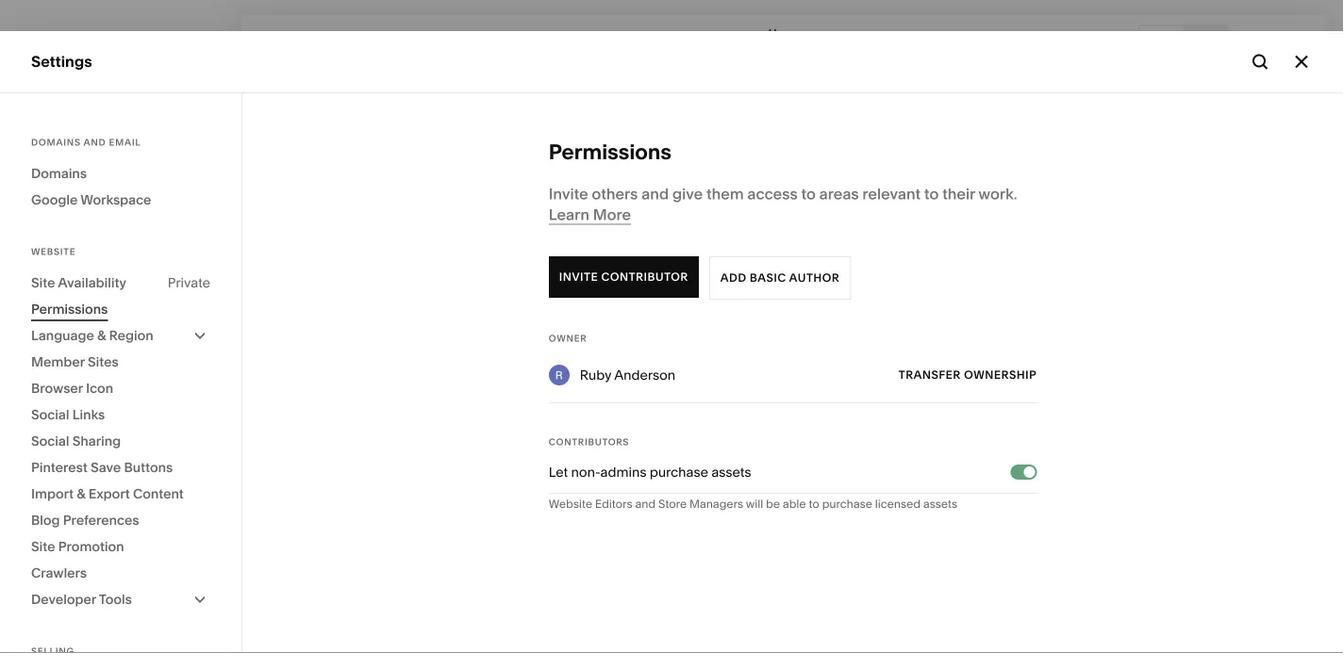 Task type: vqa. For each thing, say whether or not it's contained in the screenshot.
Products Products added.
no



Task type: locate. For each thing, give the bounding box(es) containing it.
learn more link
[[549, 206, 631, 225]]

0 vertical spatial assets
[[712, 465, 752, 481]]

assets up managers
[[712, 465, 752, 481]]

blog
[[31, 513, 60, 529]]

ruby inside ruby anderson rubyanndersson@gmail.com
[[75, 538, 102, 552]]

0 horizontal spatial &
[[77, 486, 86, 503]]

social
[[31, 407, 69, 423], [31, 434, 69, 450]]

social sharing link
[[31, 428, 210, 455]]

& up sites
[[97, 328, 106, 344]]

anderson for ruby anderson rubyanndersson@gmail.com
[[105, 538, 158, 552]]

add basic author
[[721, 271, 840, 285]]

domains up marketing
[[31, 166, 87, 182]]

settings up domains and email
[[31, 52, 92, 71]]

1 domains from the top
[[31, 137, 81, 148]]

0 horizontal spatial website
[[31, 246, 76, 258]]

let
[[549, 465, 568, 481]]

browser
[[31, 381, 83, 397]]

developer tools button
[[31, 587, 210, 613]]

0 vertical spatial settings
[[31, 52, 92, 71]]

2 social from the top
[[31, 434, 69, 450]]

1 site from the top
[[31, 275, 55, 291]]

social down browser
[[31, 407, 69, 423]]

save
[[91, 460, 121, 476]]

0 horizontal spatial anderson
[[105, 538, 158, 552]]

& up blog preferences
[[77, 486, 86, 503]]

import & export content
[[31, 486, 184, 503]]

analytics
[[31, 251, 97, 269]]

to left areas
[[802, 185, 816, 203]]

to right able
[[809, 498, 820, 511]]

learn
[[549, 206, 590, 224]]

domains inside domains link
[[31, 166, 87, 182]]

import & export content link
[[31, 481, 210, 508]]

1 vertical spatial and
[[642, 185, 669, 203]]

0 vertical spatial anderson
[[615, 368, 676, 384]]

website
[[31, 246, 76, 258], [549, 498, 593, 511]]

1 vertical spatial ruby
[[75, 538, 102, 552]]

2 domains from the top
[[31, 166, 87, 182]]

invite inside invite others and give them access to areas relevant to their work. learn more
[[549, 185, 589, 203]]

site down 'blog'
[[31, 539, 55, 555]]

&
[[97, 328, 106, 344], [77, 486, 86, 503]]

0 vertical spatial social
[[31, 407, 69, 423]]

social for social links
[[31, 407, 69, 423]]

permissions up language
[[31, 302, 108, 318]]

tab list
[[1141, 26, 1228, 56]]

1 vertical spatial permissions
[[31, 302, 108, 318]]

add basic author button
[[709, 257, 851, 300]]

website editors and store managers will be able to purchase licensed assets
[[549, 498, 958, 511]]

1 vertical spatial website
[[549, 498, 593, 511]]

invite inside 'button'
[[559, 270, 599, 284]]

promotion
[[58, 539, 124, 555]]

invite contributor button
[[549, 257, 699, 298]]

0 vertical spatial domains
[[31, 137, 81, 148]]

access
[[748, 185, 798, 203]]

invite others and give them access to areas relevant to their work. learn more
[[549, 185, 1018, 224]]

and left email
[[84, 137, 106, 148]]

1 vertical spatial social
[[31, 434, 69, 450]]

website down the let on the bottom
[[549, 498, 593, 511]]

others
[[592, 185, 638, 203]]

0 horizontal spatial ruby
[[75, 538, 102, 552]]

None checkbox
[[1024, 467, 1035, 478]]

social links
[[31, 407, 105, 423]]

anderson inside ruby anderson rubyanndersson@gmail.com
[[105, 538, 158, 552]]

settings
[[31, 52, 92, 71], [31, 443, 90, 461]]

1 horizontal spatial anderson
[[615, 368, 676, 384]]

0 vertical spatial ruby
[[580, 368, 612, 384]]

private
[[168, 275, 210, 291]]

transfer ownership
[[899, 369, 1037, 382]]

invite up owner
[[559, 270, 599, 284]]

1 horizontal spatial &
[[97, 328, 106, 344]]

1 vertical spatial site
[[31, 539, 55, 555]]

purchase left licensed
[[823, 498, 873, 511]]

1 horizontal spatial website
[[549, 498, 593, 511]]

domains
[[31, 137, 81, 148], [31, 166, 87, 182]]

0 vertical spatial &
[[97, 328, 106, 344]]

anderson up rubyanndersson@gmail.com
[[105, 538, 158, 552]]

developer tools
[[31, 592, 132, 608]]

website for website editors and store managers will be able to purchase licensed assets
[[549, 498, 593, 511]]

2 site from the top
[[31, 539, 55, 555]]

site for site promotion
[[31, 539, 55, 555]]

permissions up others
[[549, 139, 672, 165]]

0 vertical spatial and
[[84, 137, 106, 148]]

1 vertical spatial anderson
[[105, 538, 158, 552]]

site down the analytics
[[31, 275, 55, 291]]

purchase
[[650, 465, 709, 481], [823, 498, 873, 511]]

help
[[31, 477, 65, 495]]

to
[[802, 185, 816, 203], [925, 185, 939, 203], [809, 498, 820, 511]]

licensed
[[876, 498, 921, 511]]

content
[[133, 486, 184, 503]]

availability
[[58, 275, 126, 291]]

website up the "site availability"
[[31, 246, 76, 258]]

domains up selling
[[31, 137, 81, 148]]

ruby for ruby anderson rubyanndersson@gmail.com
[[75, 538, 102, 552]]

buttons
[[124, 460, 173, 476]]

ra
[[38, 546, 55, 559]]

1 horizontal spatial permissions
[[549, 139, 672, 165]]

0 vertical spatial website
[[31, 246, 76, 258]]

domains for domains and email
[[31, 137, 81, 148]]

tools
[[99, 592, 132, 608]]

1 vertical spatial domains
[[31, 166, 87, 182]]

purchase up store
[[650, 465, 709, 481]]

0 vertical spatial purchase
[[650, 465, 709, 481]]

selling
[[31, 151, 80, 169]]

1 social from the top
[[31, 407, 69, 423]]

1 horizontal spatial purchase
[[823, 498, 873, 511]]

site promotion
[[31, 539, 124, 555]]

and left store
[[636, 498, 656, 511]]

settings down the asset
[[31, 443, 90, 461]]

invite for invite others and give them access to areas relevant to their work. learn more
[[549, 185, 589, 203]]

ruby down owner
[[580, 368, 612, 384]]

google workspace link
[[31, 187, 210, 213]]

1 vertical spatial settings
[[31, 443, 90, 461]]

social down the asset
[[31, 434, 69, 450]]

help link
[[31, 476, 65, 496]]

0 vertical spatial invite
[[549, 185, 589, 203]]

store
[[659, 498, 687, 511]]

and inside invite others and give them access to areas relevant to their work. learn more
[[642, 185, 669, 203]]

blog preferences link
[[31, 508, 210, 534]]

contributor
[[602, 270, 689, 284]]

& for language
[[97, 328, 106, 344]]

& inside dropdown button
[[97, 328, 106, 344]]

editors
[[595, 498, 633, 511]]

library
[[75, 410, 126, 428]]

relevant
[[863, 185, 921, 203]]

anderson up contributors
[[615, 368, 676, 384]]

crawlers
[[31, 566, 87, 582]]

browser icon
[[31, 381, 113, 397]]

1 horizontal spatial ruby
[[580, 368, 612, 384]]

import
[[31, 486, 74, 503]]

and
[[84, 137, 106, 148], [642, 185, 669, 203], [636, 498, 656, 511]]

site for site availability
[[31, 275, 55, 291]]

asset library link
[[31, 409, 209, 431]]

marketing
[[31, 184, 104, 202]]

to left their
[[925, 185, 939, 203]]

0 vertical spatial site
[[31, 275, 55, 291]]

1 horizontal spatial assets
[[924, 498, 958, 511]]

ruby down blog preferences
[[75, 538, 102, 552]]

2 settings from the top
[[31, 443, 90, 461]]

1 vertical spatial invite
[[559, 270, 599, 284]]

2 vertical spatial and
[[636, 498, 656, 511]]

invite up learn
[[549, 185, 589, 203]]

assets right licensed
[[924, 498, 958, 511]]

and left give
[[642, 185, 669, 203]]

0 vertical spatial permissions
[[549, 139, 672, 165]]

website for website
[[31, 246, 76, 258]]

language & region
[[31, 328, 154, 344]]

anderson
[[615, 368, 676, 384], [105, 538, 158, 552]]

1 vertical spatial &
[[77, 486, 86, 503]]



Task type: describe. For each thing, give the bounding box(es) containing it.
ownership
[[965, 369, 1037, 382]]

crawlers link
[[31, 561, 210, 587]]

developer tools link
[[31, 587, 210, 613]]

0 horizontal spatial permissions
[[31, 302, 108, 318]]

add
[[721, 271, 747, 285]]

able
[[783, 498, 806, 511]]

invite contributor
[[559, 270, 689, 284]]

social for social sharing
[[31, 434, 69, 450]]

export
[[89, 486, 130, 503]]

ruby for ruby anderson
[[580, 368, 612, 384]]

asset library
[[31, 410, 126, 428]]

icon
[[86, 381, 113, 397]]

and for website
[[636, 498, 656, 511]]

analytics link
[[31, 250, 209, 272]]

browser icon link
[[31, 376, 210, 402]]

member
[[31, 354, 85, 370]]

author
[[789, 271, 840, 285]]

google
[[31, 192, 78, 208]]

more
[[593, 206, 631, 224]]

workspace
[[81, 192, 151, 208]]

invite for invite contributor
[[559, 270, 599, 284]]

social sharing
[[31, 434, 121, 450]]

ruby anderson
[[580, 368, 676, 384]]

& for import
[[77, 486, 86, 503]]

selling link
[[31, 150, 209, 172]]

pinterest
[[31, 460, 88, 476]]

owner
[[549, 333, 587, 344]]

1 vertical spatial purchase
[[823, 498, 873, 511]]

asset
[[31, 410, 72, 428]]

acuity
[[31, 285, 77, 303]]

blog preferences
[[31, 513, 139, 529]]

domains and email
[[31, 137, 141, 148]]

preferences
[[63, 513, 139, 529]]

marketing link
[[31, 183, 209, 205]]

areas
[[820, 185, 859, 203]]

permissions link
[[31, 296, 210, 323]]

email
[[109, 137, 141, 148]]

google workspace
[[31, 192, 151, 208]]

language
[[31, 328, 94, 344]]

and for invite
[[642, 185, 669, 203]]

be
[[766, 498, 780, 511]]

pinterest save buttons link
[[31, 455, 210, 481]]

transfer
[[899, 369, 961, 382]]

domains for domains
[[31, 166, 87, 182]]

scheduling
[[80, 285, 162, 303]]

them
[[707, 185, 744, 203]]

1 vertical spatial assets
[[924, 498, 958, 511]]

site promotion link
[[31, 534, 210, 561]]

sites
[[88, 354, 119, 370]]

acuity scheduling link
[[31, 284, 209, 306]]

site availability
[[31, 275, 126, 291]]

0 horizontal spatial assets
[[712, 465, 752, 481]]

anderson for ruby anderson
[[615, 368, 676, 384]]

member sites
[[31, 354, 119, 370]]

transfer ownership button
[[899, 359, 1037, 393]]

1 settings from the top
[[31, 52, 92, 71]]

links
[[72, 407, 105, 423]]

settings link
[[31, 442, 209, 464]]

0 horizontal spatial purchase
[[650, 465, 709, 481]]

pinterest save buttons
[[31, 460, 173, 476]]

acuity scheduling
[[31, 285, 162, 303]]

let non-admins purchase assets
[[549, 465, 752, 481]]

their
[[943, 185, 976, 203]]

managers
[[690, 498, 744, 511]]

member sites link
[[31, 349, 210, 376]]

ruby anderson rubyanndersson@gmail.com
[[75, 538, 228, 567]]

work.
[[979, 185, 1018, 203]]

admins
[[601, 465, 647, 481]]

will
[[746, 498, 764, 511]]

language & region button
[[31, 323, 210, 349]]

sharing
[[72, 434, 121, 450]]

developer
[[31, 592, 96, 608]]

basic
[[750, 271, 787, 285]]

social links link
[[31, 402, 210, 428]]

domains link
[[31, 160, 210, 187]]

non-
[[571, 465, 601, 481]]

home
[[769, 26, 801, 40]]

give
[[673, 185, 703, 203]]

rubyanndersson@gmail.com
[[75, 553, 228, 567]]



